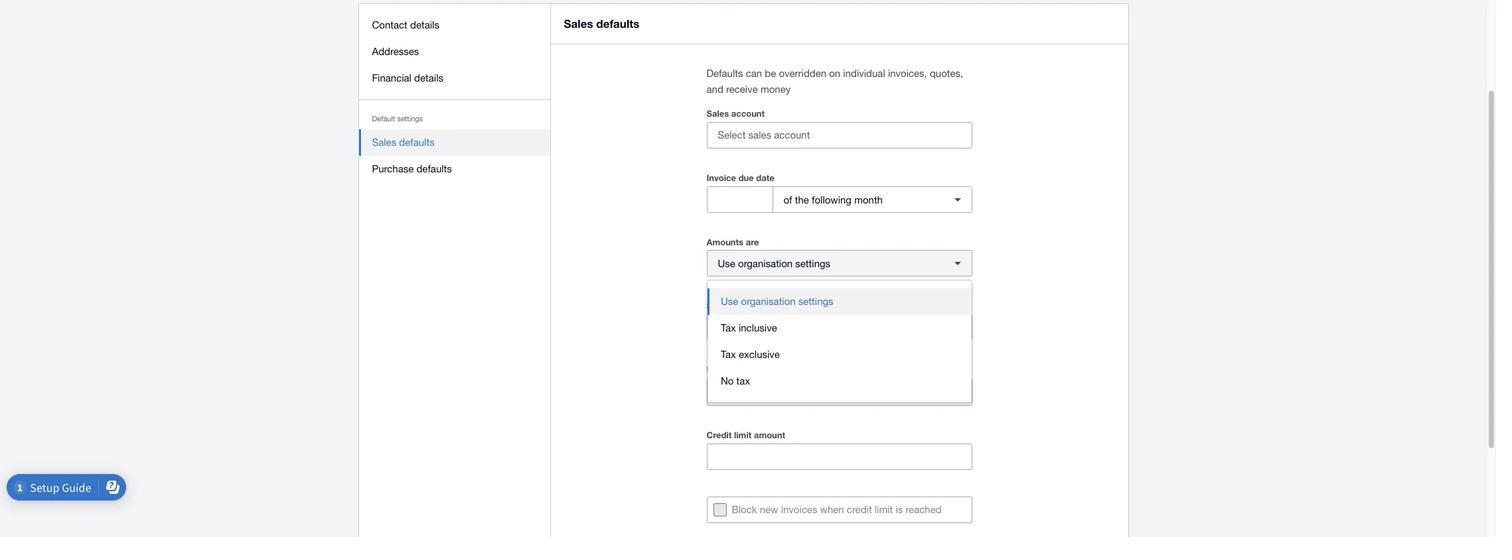 Task type: vqa. For each thing, say whether or not it's contained in the screenshot.
right svg icon
no



Task type: locate. For each thing, give the bounding box(es) containing it.
contact
[[372, 19, 408, 31]]

menu
[[359, 4, 551, 191]]

use organisation settings down are
[[718, 258, 831, 269]]

sales
[[564, 17, 593, 31], [707, 108, 729, 119], [372, 137, 396, 148], [707, 301, 729, 311]]

sales tax
[[707, 301, 744, 311]]

details
[[410, 19, 439, 31], [414, 72, 444, 84]]

group
[[708, 281, 972, 403]]

organisation
[[738, 258, 793, 269], [741, 296, 796, 307], [738, 322, 793, 333]]

use
[[718, 258, 736, 269], [721, 296, 739, 307], [718, 322, 736, 333]]

defaults for "purchase defaults" button
[[417, 163, 452, 175]]

tax
[[732, 301, 744, 311], [737, 376, 750, 387]]

defaults
[[707, 68, 743, 79]]

2 tax from the top
[[721, 349, 736, 361]]

1 vertical spatial defaults
[[399, 137, 435, 148]]

sales defaults button
[[359, 129, 551, 156]]

use organisation settings up inclusive
[[721, 296, 834, 307]]

sales defaults
[[564, 17, 640, 31], [372, 137, 435, 148]]

use organisation settings button
[[708, 289, 972, 315]]

tax down "sales tax"
[[721, 323, 736, 334]]

account
[[732, 108, 765, 119]]

date
[[756, 173, 775, 183]]

exclusive
[[739, 349, 780, 361]]

limit left is
[[875, 505, 893, 516]]

organisation down are
[[738, 258, 793, 269]]

amounts are
[[707, 237, 759, 248]]

purchase defaults
[[372, 163, 452, 175]]

tax inside 'button'
[[721, 349, 736, 361]]

0 vertical spatial defaults
[[596, 17, 640, 31]]

use down "sales tax"
[[718, 322, 736, 333]]

use inside button
[[721, 296, 739, 307]]

list box
[[708, 281, 972, 403]]

1 vertical spatial tax
[[721, 349, 736, 361]]

0 vertical spatial sales defaults
[[564, 17, 640, 31]]

block
[[732, 505, 757, 516]]

group containing use organisation settings
[[708, 281, 972, 403]]

use organisation settings button
[[707, 250, 972, 277], [707, 314, 972, 341]]

contact details
[[372, 19, 439, 31]]

2 vertical spatial organisation
[[738, 322, 793, 333]]

use organisation settings button up use organisation settings button
[[707, 250, 972, 277]]

tax exclusive
[[721, 349, 780, 361]]

1 horizontal spatial sales defaults
[[564, 17, 640, 31]]

use organisation settings
[[718, 258, 831, 269], [721, 296, 834, 307], [718, 322, 831, 333]]

settings down use organisation settings button
[[796, 322, 831, 333]]

0 vertical spatial tax
[[732, 301, 744, 311]]

None number field
[[707, 187, 772, 212]]

2 vertical spatial use organisation settings
[[718, 322, 831, 333]]

block new invoices when credit limit is reached
[[732, 505, 942, 516]]

settings
[[397, 115, 423, 123], [796, 258, 831, 269], [799, 296, 834, 307], [796, 322, 831, 333]]

tax exclusive button
[[708, 342, 972, 368]]

use organisation settings button up the tax exclusive 'button'
[[707, 314, 972, 341]]

0 horizontal spatial limit
[[734, 430, 752, 441]]

organisation up inclusive
[[741, 296, 796, 307]]

tax inside button
[[737, 376, 750, 387]]

of
[[784, 194, 792, 205]]

invoice due date
[[707, 173, 775, 183]]

invoice
[[707, 173, 736, 183]]

organisation up exclusive
[[738, 322, 793, 333]]

receive
[[726, 84, 758, 95]]

2 use organisation settings button from the top
[[707, 314, 972, 341]]

1 vertical spatial organisation
[[741, 296, 796, 307]]

settings up the tax inclusive button
[[799, 296, 834, 307]]

credit
[[707, 430, 732, 441]]

1 vertical spatial details
[[414, 72, 444, 84]]

tax
[[721, 323, 736, 334], [721, 349, 736, 361]]

purchase defaults button
[[359, 156, 551, 183]]

following
[[812, 194, 852, 205]]

details down addresses button
[[414, 72, 444, 84]]

1 vertical spatial use
[[721, 296, 739, 307]]

1 tax from the top
[[721, 323, 736, 334]]

1 vertical spatial limit
[[875, 505, 893, 516]]

2 vertical spatial defaults
[[417, 163, 452, 175]]

defaults inside "button"
[[399, 137, 435, 148]]

details right contact
[[410, 19, 439, 31]]

use organisation settings inside button
[[721, 296, 834, 307]]

tax inside button
[[721, 323, 736, 334]]

are
[[746, 237, 759, 248]]

0 horizontal spatial sales defaults
[[372, 137, 435, 148]]

limit
[[734, 430, 752, 441], [875, 505, 893, 516]]

tax inclusive
[[721, 323, 777, 334]]

new
[[760, 505, 778, 516]]

1 vertical spatial use organisation settings
[[721, 296, 834, 307]]

tax right no
[[737, 376, 750, 387]]

use down amounts
[[718, 258, 736, 269]]

and
[[707, 84, 724, 95]]

use organisation settings up exclusive
[[718, 322, 831, 333]]

when
[[820, 505, 844, 516]]

tax up tax inclusive
[[732, 301, 744, 311]]

0 vertical spatial details
[[410, 19, 439, 31]]

1 vertical spatial use organisation settings button
[[707, 314, 972, 341]]

tax up discount on the bottom left
[[721, 349, 736, 361]]

quotes,
[[930, 68, 964, 79]]

tax for tax inclusive
[[721, 323, 736, 334]]

use up tax inclusive
[[721, 296, 739, 307]]

can
[[746, 68, 762, 79]]

0 vertical spatial use organisation settings button
[[707, 250, 972, 277]]

sales account
[[707, 108, 765, 119]]

1 vertical spatial tax
[[737, 376, 750, 387]]

financial
[[372, 72, 412, 84]]

defaults can be overridden on individual invoices, quotes, and receive money
[[707, 68, 964, 95]]

1 horizontal spatial limit
[[875, 505, 893, 516]]

0 vertical spatial tax
[[721, 323, 736, 334]]

1 vertical spatial sales defaults
[[372, 137, 435, 148]]

defaults inside button
[[417, 163, 452, 175]]

limit right credit
[[734, 430, 752, 441]]

overridden
[[779, 68, 827, 79]]

settings right default
[[397, 115, 423, 123]]

defaults
[[596, 17, 640, 31], [399, 137, 435, 148], [417, 163, 452, 175]]

sales defaults inside "button"
[[372, 137, 435, 148]]

0 vertical spatial limit
[[734, 430, 752, 441]]



Task type: describe. For each thing, give the bounding box(es) containing it.
sales inside "button"
[[372, 137, 396, 148]]

Discount number field
[[707, 380, 945, 405]]

details for contact details
[[410, 19, 439, 31]]

Credit limit amount number field
[[707, 445, 972, 470]]

credit
[[847, 505, 872, 516]]

due
[[739, 173, 754, 183]]

0 vertical spatial organisation
[[738, 258, 793, 269]]

reached
[[906, 505, 942, 516]]

invoices
[[781, 505, 818, 516]]

financial details button
[[359, 65, 551, 92]]

financial details
[[372, 72, 444, 84]]

0 vertical spatial use organisation settings
[[718, 258, 831, 269]]

individual
[[843, 68, 886, 79]]

0 vertical spatial use
[[718, 258, 736, 269]]

tax for tax exclusive
[[721, 349, 736, 361]]

contact details button
[[359, 12, 551, 39]]

tax for sales tax
[[732, 301, 744, 311]]

month
[[855, 194, 883, 205]]

be
[[765, 68, 776, 79]]

menu containing contact details
[[359, 4, 551, 191]]

settings up use organisation settings button
[[796, 258, 831, 269]]

inclusive
[[739, 323, 777, 334]]

no tax button
[[708, 368, 972, 395]]

invoice due date group
[[707, 187, 972, 213]]

Sales account field
[[707, 123, 972, 148]]

addresses button
[[359, 39, 551, 65]]

amounts
[[707, 237, 744, 248]]

default
[[372, 115, 395, 123]]

discount
[[707, 365, 744, 375]]

settings inside button
[[799, 296, 834, 307]]

2 vertical spatial use
[[718, 322, 736, 333]]

money
[[761, 84, 791, 95]]

is
[[896, 505, 903, 516]]

none number field inside invoice due date group
[[707, 187, 772, 212]]

amount
[[754, 430, 786, 441]]

tax for no tax
[[737, 376, 750, 387]]

default settings
[[372, 115, 423, 123]]

defaults for sales defaults "button"
[[399, 137, 435, 148]]

the
[[795, 194, 809, 205]]

invoices,
[[888, 68, 927, 79]]

of the following month
[[784, 194, 883, 205]]

on
[[829, 68, 841, 79]]

addresses
[[372, 46, 419, 57]]

1 use organisation settings button from the top
[[707, 250, 972, 277]]

credit limit amount
[[707, 430, 786, 441]]

purchase
[[372, 163, 414, 175]]

no tax
[[721, 376, 750, 387]]

list box containing use organisation settings
[[708, 281, 972, 403]]

organisation inside button
[[741, 296, 796, 307]]

no
[[721, 376, 734, 387]]

of the following month button
[[772, 187, 972, 213]]

details for financial details
[[414, 72, 444, 84]]

tax inclusive button
[[708, 315, 972, 342]]



